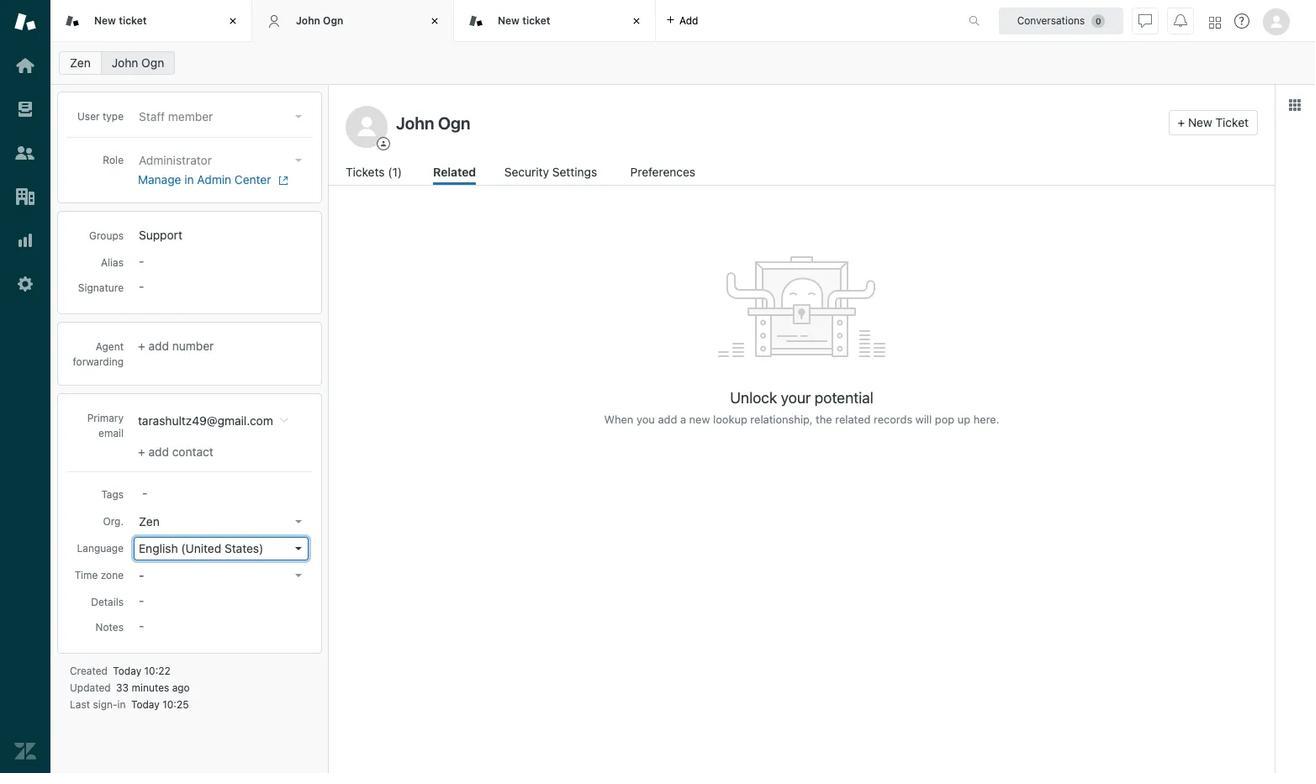 Task type: vqa. For each thing, say whether or not it's contained in the screenshot.
Followers ELEMENT
no



Task type: locate. For each thing, give the bounding box(es) containing it.
close image
[[225, 13, 241, 29], [426, 13, 443, 29], [628, 13, 645, 29]]

admin image
[[14, 273, 36, 295]]

ticket for third close "image" from right
[[119, 14, 147, 27]]

0 horizontal spatial john ogn
[[112, 56, 164, 70]]

tickets (1)
[[346, 165, 402, 179]]

new ticket
[[94, 14, 147, 27], [498, 14, 551, 27]]

new ticket tab
[[50, 0, 252, 42], [454, 0, 656, 42]]

arrow down image for administrator
[[295, 159, 302, 162]]

today up 33
[[113, 665, 141, 678]]

0 horizontal spatial in
[[117, 699, 126, 712]]

role
[[103, 154, 124, 167]]

views image
[[14, 98, 36, 120]]

1 arrow down image from the top
[[295, 115, 302, 119]]

2 vertical spatial +
[[138, 445, 145, 459]]

zen up english at the left bottom
[[139, 515, 160, 529]]

add inside unlock your potential when you add a new lookup relationship, the related records will pop up here.
[[658, 413, 677, 426]]

conversations
[[1018, 14, 1085, 26]]

1 horizontal spatial new ticket
[[498, 14, 551, 27]]

1 ticket from the left
[[119, 14, 147, 27]]

ogn
[[323, 14, 344, 27], [141, 56, 164, 70]]

zone
[[101, 569, 124, 582]]

0 horizontal spatial close image
[[225, 13, 241, 29]]

- field
[[135, 484, 309, 503]]

new
[[689, 413, 710, 426]]

+ left contact
[[138, 445, 145, 459]]

1 vertical spatial zen
[[139, 515, 160, 529]]

+ new ticket
[[1178, 115, 1249, 130]]

arrow down image
[[295, 115, 302, 119], [295, 521, 302, 524], [295, 548, 302, 551]]

potential
[[815, 389, 874, 407]]

org.
[[103, 516, 124, 528]]

arrow down image
[[295, 159, 302, 162], [295, 575, 302, 578]]

1 horizontal spatial ticket
[[522, 14, 551, 27]]

0 horizontal spatial new
[[94, 14, 116, 27]]

1 new ticket tab from the left
[[50, 0, 252, 42]]

staff member button
[[134, 105, 309, 129]]

2 horizontal spatial new
[[1189, 115, 1213, 130]]

add up secondary element
[[680, 14, 699, 26]]

2 horizontal spatial close image
[[628, 13, 645, 29]]

in down 33
[[117, 699, 126, 712]]

organizations image
[[14, 186, 36, 208]]

1 vertical spatial arrow down image
[[295, 575, 302, 578]]

1 vertical spatial in
[[117, 699, 126, 712]]

your
[[781, 389, 811, 407]]

0 vertical spatial in
[[184, 172, 194, 187]]

add
[[680, 14, 699, 26], [148, 339, 169, 353], [658, 413, 677, 426], [148, 445, 169, 459]]

tarashultz49@gmail.com
[[138, 414, 273, 428]]

0 vertical spatial arrow down image
[[295, 115, 302, 119]]

customers image
[[14, 142, 36, 164]]

john ogn
[[296, 14, 344, 27], [112, 56, 164, 70]]

3 arrow down image from the top
[[295, 548, 302, 551]]

ticket
[[1216, 115, 1249, 130]]

when
[[604, 413, 634, 426]]

conversations button
[[999, 7, 1124, 34]]

lookup
[[713, 413, 748, 426]]

add left number
[[148, 339, 169, 353]]

0 horizontal spatial john
[[112, 56, 138, 70]]

2 ticket from the left
[[522, 14, 551, 27]]

0 vertical spatial john
[[296, 14, 320, 27]]

1 vertical spatial today
[[131, 699, 160, 712]]

1 vertical spatial arrow down image
[[295, 521, 302, 524]]

1 horizontal spatial ogn
[[323, 14, 344, 27]]

zen
[[70, 56, 91, 70], [139, 515, 160, 529]]

staff
[[139, 109, 165, 124]]

agent
[[96, 341, 124, 353]]

primary
[[87, 412, 124, 425]]

33
[[116, 682, 129, 695]]

0 vertical spatial arrow down image
[[295, 159, 302, 162]]

1 horizontal spatial close image
[[426, 13, 443, 29]]

signature
[[78, 282, 124, 294]]

3 close image from the left
[[628, 13, 645, 29]]

today
[[113, 665, 141, 678], [131, 699, 160, 712]]

+ for + add number
[[138, 339, 145, 353]]

primary email
[[87, 412, 124, 440]]

1 vertical spatial +
[[138, 339, 145, 353]]

a
[[680, 413, 686, 426]]

english (united states) button
[[134, 537, 309, 561]]

1 close image from the left
[[225, 13, 241, 29]]

details
[[91, 596, 124, 609]]

+ right agent
[[138, 339, 145, 353]]

1 vertical spatial john
[[112, 56, 138, 70]]

arrow down image inside administrator button
[[295, 159, 302, 162]]

last
[[70, 699, 90, 712]]

0 horizontal spatial ogn
[[141, 56, 164, 70]]

will
[[916, 413, 932, 426]]

tickets
[[346, 165, 385, 179]]

arrow down image inside - button
[[295, 575, 302, 578]]

new
[[94, 14, 116, 27], [498, 14, 520, 27], [1189, 115, 1213, 130]]

1 horizontal spatial john ogn
[[296, 14, 344, 27]]

records
[[874, 413, 913, 426]]

None text field
[[391, 110, 1162, 135]]

close image inside john ogn tab
[[426, 13, 443, 29]]

get help image
[[1235, 13, 1250, 29]]

1 vertical spatial john ogn
[[112, 56, 164, 70]]

preferences link
[[630, 163, 699, 185]]

tickets (1) link
[[346, 163, 405, 185]]

0 vertical spatial john ogn
[[296, 14, 344, 27]]

2 vertical spatial arrow down image
[[295, 548, 302, 551]]

administrator
[[139, 153, 212, 167]]

in
[[184, 172, 194, 187], [117, 699, 126, 712]]

+
[[1178, 115, 1185, 130], [138, 339, 145, 353], [138, 445, 145, 459]]

1 vertical spatial ogn
[[141, 56, 164, 70]]

in down administrator
[[184, 172, 194, 187]]

+ add contact
[[138, 445, 214, 459]]

1 arrow down image from the top
[[295, 159, 302, 162]]

john
[[296, 14, 320, 27], [112, 56, 138, 70]]

email
[[98, 427, 124, 440]]

pop
[[935, 413, 955, 426]]

related link
[[433, 163, 476, 185]]

unlock your potential when you add a new lookup relationship, the related records will pop up here.
[[604, 389, 1000, 426]]

0 horizontal spatial new ticket tab
[[50, 0, 252, 42]]

arrow down image inside 'english (united states)' button
[[295, 548, 302, 551]]

0 vertical spatial ogn
[[323, 14, 344, 27]]

0 vertical spatial zen
[[70, 56, 91, 70]]

manage in admin center
[[138, 172, 271, 187]]

2 new ticket from the left
[[498, 14, 551, 27]]

today down minutes on the bottom left of page
[[131, 699, 160, 712]]

john inside secondary element
[[112, 56, 138, 70]]

zendesk support image
[[14, 11, 36, 33]]

manage
[[138, 172, 181, 187]]

zen up user
[[70, 56, 91, 70]]

new for 3rd close "image" from left
[[498, 14, 520, 27]]

1 horizontal spatial zen
[[139, 515, 160, 529]]

settings
[[552, 165, 597, 179]]

1 horizontal spatial john
[[296, 14, 320, 27]]

get started image
[[14, 55, 36, 77]]

2 arrow down image from the top
[[295, 521, 302, 524]]

ago
[[172, 682, 190, 695]]

0 horizontal spatial zen
[[70, 56, 91, 70]]

(united
[[181, 542, 221, 556]]

+ left ticket
[[1178, 115, 1185, 130]]

0 horizontal spatial ticket
[[119, 14, 147, 27]]

ticket
[[119, 14, 147, 27], [522, 14, 551, 27]]

2 close image from the left
[[426, 13, 443, 29]]

agent forwarding
[[73, 341, 124, 368]]

arrow down image inside staff member button
[[295, 115, 302, 119]]

here.
[[974, 413, 1000, 426]]

john ogn link
[[101, 51, 175, 75]]

ogn inside john ogn link
[[141, 56, 164, 70]]

related
[[836, 413, 871, 426]]

2 arrow down image from the top
[[295, 575, 302, 578]]

time
[[75, 569, 98, 582]]

john ogn inside secondary element
[[112, 56, 164, 70]]

staff member
[[139, 109, 213, 124]]

english (united states)
[[139, 542, 264, 556]]

(1)
[[388, 165, 402, 179]]

zen link
[[59, 51, 102, 75]]

1 horizontal spatial new ticket tab
[[454, 0, 656, 42]]

+ inside button
[[1178, 115, 1185, 130]]

ogn inside john ogn tab
[[323, 14, 344, 27]]

10:22
[[144, 665, 171, 678]]

1 horizontal spatial new
[[498, 14, 520, 27]]

relationship,
[[751, 413, 813, 426]]

0 vertical spatial +
[[1178, 115, 1185, 130]]

related
[[433, 165, 476, 179]]

apps image
[[1289, 98, 1302, 112]]

add left a
[[658, 413, 677, 426]]

number
[[172, 339, 214, 353]]

0 horizontal spatial new ticket
[[94, 14, 147, 27]]



Task type: describe. For each thing, give the bounding box(es) containing it.
administrator button
[[134, 149, 309, 172]]

preferences
[[630, 165, 696, 179]]

2 new ticket tab from the left
[[454, 0, 656, 42]]

button displays agent's chat status as invisible. image
[[1139, 14, 1152, 27]]

arrow down image for -
[[295, 575, 302, 578]]

security settings
[[505, 165, 597, 179]]

new inside the "+ new ticket" button
[[1189, 115, 1213, 130]]

john inside tab
[[296, 14, 320, 27]]

support
[[139, 228, 182, 242]]

1 horizontal spatial in
[[184, 172, 194, 187]]

english
[[139, 542, 178, 556]]

add left contact
[[148, 445, 169, 459]]

tags
[[101, 489, 124, 501]]

secondary element
[[50, 46, 1316, 80]]

arrow down image for member
[[295, 115, 302, 119]]

language
[[77, 543, 124, 555]]

- button
[[134, 564, 309, 588]]

-
[[139, 569, 144, 583]]

zen inside button
[[139, 515, 160, 529]]

zendesk products image
[[1210, 16, 1221, 28]]

0 vertical spatial today
[[113, 665, 141, 678]]

unlock
[[730, 389, 777, 407]]

forwarding
[[73, 356, 124, 368]]

groups
[[89, 230, 124, 242]]

user type
[[77, 110, 124, 123]]

minutes
[[132, 682, 169, 695]]

arrow down image for (united
[[295, 548, 302, 551]]

notifications image
[[1174, 14, 1188, 27]]

updated
[[70, 682, 111, 695]]

the
[[816, 413, 833, 426]]

zen inside secondary element
[[70, 56, 91, 70]]

security
[[505, 165, 549, 179]]

+ new ticket button
[[1169, 110, 1258, 135]]

type
[[103, 110, 124, 123]]

1 new ticket from the left
[[94, 14, 147, 27]]

created
[[70, 665, 108, 678]]

ticket for 3rd close "image" from left
[[522, 14, 551, 27]]

member
[[168, 109, 213, 124]]

arrow down image inside zen button
[[295, 521, 302, 524]]

security settings link
[[505, 163, 602, 185]]

states)
[[225, 542, 264, 556]]

+ add number
[[138, 339, 214, 353]]

add button
[[656, 0, 709, 41]]

alias
[[101, 257, 124, 269]]

up
[[958, 413, 971, 426]]

new for third close "image" from right
[[94, 14, 116, 27]]

zen button
[[134, 511, 309, 534]]

+ for + add contact
[[138, 445, 145, 459]]

manage in admin center link
[[138, 172, 302, 188]]

created today 10:22 updated 33 minutes ago last sign-in today 10:25
[[70, 665, 190, 712]]

add inside dropdown button
[[680, 14, 699, 26]]

tabs tab list
[[50, 0, 951, 42]]

you
[[637, 413, 655, 426]]

reporting image
[[14, 230, 36, 252]]

in inside created today 10:22 updated 33 minutes ago last sign-in today 10:25
[[117, 699, 126, 712]]

time zone
[[75, 569, 124, 582]]

notes
[[96, 622, 124, 634]]

user
[[77, 110, 100, 123]]

zendesk image
[[14, 741, 36, 763]]

center
[[235, 172, 271, 187]]

john ogn inside tab
[[296, 14, 344, 27]]

main element
[[0, 0, 50, 774]]

admin
[[197, 172, 231, 187]]

john ogn tab
[[252, 0, 454, 42]]

sign-
[[93, 699, 117, 712]]

10:25
[[162, 699, 189, 712]]

contact
[[172, 445, 214, 459]]

+ for + new ticket
[[1178, 115, 1185, 130]]



